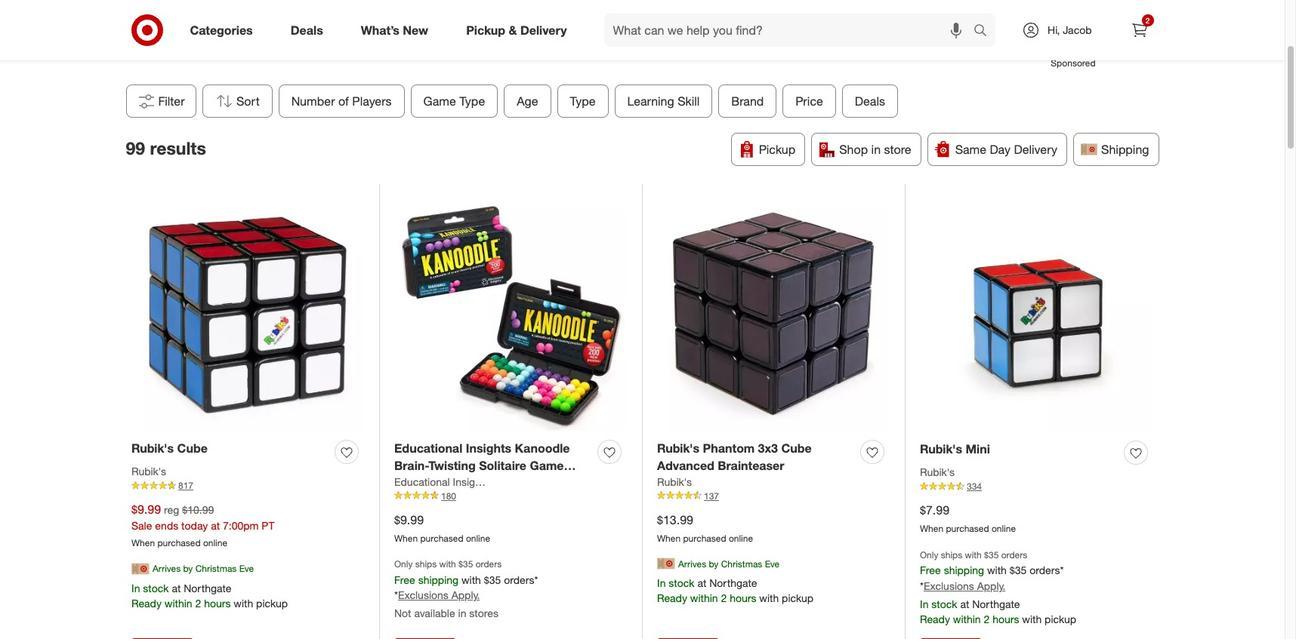 Task type: locate. For each thing, give the bounding box(es) containing it.
1 horizontal spatial pickup
[[782, 593, 814, 605]]

$9.99 inside $9.99 when purchased online
[[394, 513, 424, 528]]

arrives by christmas eve down $13.99 when purchased online
[[678, 559, 780, 570]]

180
[[441, 491, 456, 502]]

1 horizontal spatial within
[[690, 593, 718, 605]]

1 horizontal spatial game
[[530, 458, 564, 473]]

0 vertical spatial pickup
[[466, 22, 505, 37]]

0 horizontal spatial exclusions
[[398, 590, 449, 602]]

when down the sale
[[131, 538, 155, 549]]

ships
[[941, 550, 963, 561], [415, 559, 437, 571]]

at inside "$9.99 reg $10.99 sale ends today at 7:00pm pt when purchased online"
[[211, 520, 220, 533]]

exclusions inside only ships with $35 orders free shipping with $35 orders* * exclusions apply. not available in stores
[[398, 590, 449, 602]]

stock for rubik's cube
[[143, 582, 169, 595]]

2 type from the left
[[570, 94, 595, 109]]

0 horizontal spatial arrives by christmas eve
[[153, 564, 254, 575]]

sale
[[131, 520, 152, 533]]

1 horizontal spatial eve
[[765, 559, 780, 570]]

educational insights link
[[394, 475, 490, 490]]

0 horizontal spatial eve
[[239, 564, 254, 575]]

1 horizontal spatial $9.99
[[394, 513, 424, 528]]

*
[[920, 580, 924, 593], [394, 590, 398, 602]]

0 horizontal spatial orders
[[476, 559, 502, 571]]

apply. up stores
[[451, 590, 480, 602]]

only down $7.99
[[920, 550, 939, 561]]

1 horizontal spatial by
[[709, 559, 719, 570]]

1 horizontal spatial seasonal shipping icon image
[[657, 556, 675, 574]]

filter button
[[126, 85, 196, 118]]

advertisement region
[[189, 0, 1096, 57]]

only up the not
[[394, 559, 413, 571]]

delivery inside button
[[1014, 142, 1058, 157]]

0 horizontal spatial ready
[[131, 597, 162, 610]]

$9.99 inside "$9.99 reg $10.99 sale ends today at 7:00pm pt when purchased online"
[[131, 502, 161, 518]]

pickup inside only ships with $35 orders free shipping with $35 orders* * exclusions apply. in stock at  northgate ready within 2 hours with pickup
[[1045, 613, 1076, 626]]

in
[[657, 577, 666, 590], [131, 582, 140, 595], [920, 598, 929, 611]]

when
[[920, 523, 944, 535], [394, 533, 418, 544], [657, 533, 681, 544], [131, 538, 155, 549]]

learning skill button
[[614, 85, 712, 118]]

free inside only ships with $35 orders free shipping with $35 orders* * exclusions apply. in stock at  northgate ready within 2 hours with pickup
[[920, 564, 941, 577]]

ships down $7.99 when purchased online
[[941, 550, 963, 561]]

rubik's link down the rubik's mini link
[[920, 465, 955, 480]]

educational insights kanoodle brain-twisting solitaire game 14pc image
[[394, 199, 627, 432], [394, 199, 627, 432]]

deals for deals link
[[291, 22, 323, 37]]

shipping up available
[[418, 574, 459, 587]]

$35
[[984, 550, 999, 561], [459, 559, 473, 571], [1010, 564, 1027, 577], [484, 574, 501, 587]]

in
[[871, 142, 881, 157], [458, 608, 466, 621]]

only
[[920, 550, 939, 561], [394, 559, 413, 571]]

northgate inside only ships with $35 orders free shipping with $35 orders* * exclusions apply. in stock at  northgate ready within 2 hours with pickup
[[972, 598, 1020, 611]]

1 horizontal spatial in stock at  northgate ready within 2 hours with pickup
[[657, 577, 814, 605]]

$9.99 up the sale
[[131, 502, 161, 518]]

1 horizontal spatial northgate
[[709, 577, 757, 590]]

&
[[509, 22, 517, 37]]

categories
[[190, 22, 253, 37]]

* inside only ships with $35 orders free shipping with $35 orders* * exclusions apply. in stock at  northgate ready within 2 hours with pickup
[[920, 580, 924, 593]]

available
[[414, 608, 455, 621]]

1 educational from the top
[[394, 441, 462, 456]]

1 horizontal spatial deals
[[855, 94, 885, 109]]

type left age
[[459, 94, 485, 109]]

0 horizontal spatial delivery
[[520, 22, 567, 37]]

exclusions down $7.99 when purchased online
[[924, 580, 974, 593]]

christmas down $13.99 when purchased online
[[721, 559, 762, 570]]

1 horizontal spatial arrives
[[678, 559, 706, 570]]

1 horizontal spatial exclusions apply. button
[[924, 579, 1006, 594]]

brainteaser
[[718, 458, 784, 473]]

shipping down $7.99 when purchased online
[[944, 564, 984, 577]]

skill
[[677, 94, 699, 109]]

when inside $13.99 when purchased online
[[657, 533, 681, 544]]

deals up shop in store button
[[855, 94, 885, 109]]

christmas down "$9.99 reg $10.99 sale ends today at 7:00pm pt when purchased online"
[[195, 564, 237, 575]]

rubik's cube image
[[131, 199, 364, 432], [131, 199, 364, 432]]

online for $9.99
[[466, 533, 490, 544]]

1 horizontal spatial delivery
[[1014, 142, 1058, 157]]

* inside only ships with $35 orders free shipping with $35 orders* * exclusions apply. not available in stores
[[394, 590, 398, 602]]

in left store
[[871, 142, 881, 157]]

orders down $7.99 when purchased online
[[1001, 550, 1028, 561]]

0 vertical spatial insights
[[466, 441, 511, 456]]

insights inside educational insights kanoodle brain-twisting solitaire game 14pc
[[466, 441, 511, 456]]

exclusions apply. button for $9.99
[[398, 589, 480, 604]]

$9.99 down 14pc at the left of page
[[394, 513, 424, 528]]

0 horizontal spatial shipping
[[418, 574, 459, 587]]

0 horizontal spatial deals
[[291, 22, 323, 37]]

shop
[[839, 142, 868, 157]]

purchased inside $9.99 when purchased online
[[420, 533, 463, 544]]

orders* inside only ships with $35 orders free shipping with $35 orders* * exclusions apply. not available in stores
[[504, 574, 538, 587]]

reg
[[164, 504, 179, 517]]

exclusions apply. button up available
[[398, 589, 480, 604]]

1 horizontal spatial cube
[[781, 441, 812, 456]]

orders up stores
[[476, 559, 502, 571]]

0 vertical spatial deals
[[291, 22, 323, 37]]

within inside only ships with $35 orders free shipping with $35 orders* * exclusions apply. in stock at  northgate ready within 2 hours with pickup
[[953, 613, 981, 626]]

when inside $9.99 when purchased online
[[394, 533, 418, 544]]

deals
[[291, 22, 323, 37], [855, 94, 885, 109]]

only inside only ships with $35 orders free shipping with $35 orders* * exclusions apply. in stock at  northgate ready within 2 hours with pickup
[[920, 550, 939, 561]]

purchased inside $13.99 when purchased online
[[683, 533, 726, 544]]

1 horizontal spatial *
[[920, 580, 924, 593]]

1 horizontal spatial orders*
[[1030, 564, 1064, 577]]

2 horizontal spatial rubik's link
[[920, 465, 955, 480]]

1 vertical spatial deals
[[855, 94, 885, 109]]

northgate for cube
[[184, 582, 232, 595]]

eve for rubik's cube
[[239, 564, 254, 575]]

rubik's link for rubik's mini
[[920, 465, 955, 480]]

1 vertical spatial in
[[458, 608, 466, 621]]

eve down 7:00pm
[[239, 564, 254, 575]]

when down 14pc at the left of page
[[394, 533, 418, 544]]

northgate
[[709, 577, 757, 590], [184, 582, 232, 595], [972, 598, 1020, 611]]

0 vertical spatial delivery
[[520, 22, 567, 37]]

arrives by christmas eve
[[678, 559, 780, 570], [153, 564, 254, 575]]

ships down $9.99 when purchased online
[[415, 559, 437, 571]]

pickup left &
[[466, 22, 505, 37]]

search button
[[967, 14, 1003, 50]]

0 horizontal spatial ships
[[415, 559, 437, 571]]

0 horizontal spatial by
[[183, 564, 193, 575]]

exclusions apply. button down $7.99 when purchased online
[[924, 579, 1006, 594]]

ships inside only ships with $35 orders free shipping with $35 orders* * exclusions apply. not available in stores
[[415, 559, 437, 571]]

orders* inside only ships with $35 orders free shipping with $35 orders* * exclusions apply. in stock at  northgate ready within 2 hours with pickup
[[1030, 564, 1064, 577]]

1 horizontal spatial shipping
[[944, 564, 984, 577]]

hours
[[730, 593, 756, 605], [204, 597, 231, 610], [993, 613, 1019, 626]]

1 vertical spatial delivery
[[1014, 142, 1058, 157]]

1 horizontal spatial type
[[570, 94, 595, 109]]

in left stores
[[458, 608, 466, 621]]

game
[[423, 94, 456, 109], [530, 458, 564, 473]]

only inside only ships with $35 orders free shipping with $35 orders* * exclusions apply. not available in stores
[[394, 559, 413, 571]]

ends
[[155, 520, 178, 533]]

1 horizontal spatial rubik's link
[[657, 475, 692, 490]]

online down today
[[203, 538, 227, 549]]

exclusions inside only ships with $35 orders free shipping with $35 orders* * exclusions apply. in stock at  northgate ready within 2 hours with pickup
[[924, 580, 974, 593]]

137 link
[[657, 490, 890, 503]]

orders inside only ships with $35 orders free shipping with $35 orders* * exclusions apply. in stock at  northgate ready within 2 hours with pickup
[[1001, 550, 1028, 561]]

shipping inside only ships with $35 orders free shipping with $35 orders* * exclusions apply. not available in stores
[[418, 574, 459, 587]]

rubik's
[[131, 441, 174, 456], [657, 441, 700, 456], [920, 442, 962, 457], [131, 465, 166, 478], [920, 466, 955, 479], [657, 476, 692, 488]]

when inside $7.99 when purchased online
[[920, 523, 944, 535]]

purchased for $7.99
[[946, 523, 989, 535]]

2 horizontal spatial northgate
[[972, 598, 1020, 611]]

0 vertical spatial game
[[423, 94, 456, 109]]

search
[[967, 24, 1003, 39]]

0 horizontal spatial only
[[394, 559, 413, 571]]

1 horizontal spatial in
[[657, 577, 666, 590]]

arrives by christmas eve for cube
[[153, 564, 254, 575]]

rubik's link down advanced
[[657, 475, 692, 490]]

free up the not
[[394, 574, 415, 587]]

in stock at  northgate ready within 2 hours with pickup down $13.99 when purchased online
[[657, 577, 814, 605]]

deals inside button
[[855, 94, 885, 109]]

stock for rubik's phantom 3x3 cube advanced brainteaser
[[669, 577, 695, 590]]

educational up brain-
[[394, 441, 462, 456]]

1 horizontal spatial hours
[[730, 593, 756, 605]]

insights down twisting
[[453, 476, 490, 488]]

apply. inside only ships with $35 orders free shipping with $35 orders* * exclusions apply. not available in stores
[[451, 590, 480, 602]]

seasonal shipping icon image
[[657, 556, 675, 574], [131, 560, 150, 578]]

0 horizontal spatial northgate
[[184, 582, 232, 595]]

educational inside educational insights kanoodle brain-twisting solitaire game 14pc
[[394, 441, 462, 456]]

0 horizontal spatial within
[[164, 597, 192, 610]]

free down $7.99
[[920, 564, 941, 577]]

online down '137' link on the bottom of page
[[729, 533, 753, 544]]

* for $7.99
[[920, 580, 924, 593]]

deals up the number
[[291, 22, 323, 37]]

number of players
[[291, 94, 391, 109]]

0 horizontal spatial pickup
[[466, 22, 505, 37]]

seasonal shipping icon image down the sale
[[131, 560, 150, 578]]

purchased down $7.99
[[946, 523, 989, 535]]

1 vertical spatial insights
[[453, 476, 490, 488]]

1 type from the left
[[459, 94, 485, 109]]

when down $13.99
[[657, 533, 681, 544]]

0 horizontal spatial exclusions apply. button
[[398, 589, 480, 604]]

educational for educational insights kanoodle brain-twisting solitaire game 14pc
[[394, 441, 462, 456]]

purchased for $13.99
[[683, 533, 726, 544]]

2 horizontal spatial hours
[[993, 613, 1019, 626]]

free inside only ships with $35 orders free shipping with $35 orders* * exclusions apply. not available in stores
[[394, 574, 415, 587]]

type right age button
[[570, 94, 595, 109]]

online inside $7.99 when purchased online
[[992, 523, 1016, 535]]

0 horizontal spatial arrives
[[153, 564, 181, 575]]

purchased down ends
[[157, 538, 201, 549]]

arrives down $13.99 when purchased online
[[678, 559, 706, 570]]

1 vertical spatial pickup
[[759, 142, 796, 157]]

at
[[211, 520, 220, 533], [698, 577, 707, 590], [172, 582, 181, 595], [960, 598, 969, 611]]

ready
[[657, 593, 687, 605], [131, 597, 162, 610], [920, 613, 950, 626]]

online inside $9.99 when purchased online
[[466, 533, 490, 544]]

1 horizontal spatial arrives by christmas eve
[[678, 559, 780, 570]]

christmas for cube
[[195, 564, 237, 575]]

game down kanoodle
[[530, 458, 564, 473]]

new
[[403, 22, 428, 37]]

apply. down $7.99 when purchased online
[[977, 580, 1006, 593]]

educational inside 'educational insights' link
[[394, 476, 450, 488]]

shipping
[[1101, 142, 1149, 157]]

pickup inside button
[[759, 142, 796, 157]]

rubik's mini link
[[920, 441, 990, 458]]

1 horizontal spatial free
[[920, 564, 941, 577]]

ships inside only ships with $35 orders free shipping with $35 orders* * exclusions apply. in stock at  northgate ready within 2 hours with pickup
[[941, 550, 963, 561]]

2 educational from the top
[[394, 476, 450, 488]]

type
[[459, 94, 485, 109], [570, 94, 595, 109]]

$9.99 for when
[[394, 513, 424, 528]]

ready for rubik's cube
[[131, 597, 162, 610]]

1 vertical spatial educational
[[394, 476, 450, 488]]

game type button
[[410, 85, 498, 118]]

when for $7.99
[[920, 523, 944, 535]]

1 vertical spatial game
[[530, 458, 564, 473]]

free
[[920, 564, 941, 577], [394, 574, 415, 587]]

educational down brain-
[[394, 476, 450, 488]]

0 horizontal spatial rubik's link
[[131, 465, 166, 480]]

2 horizontal spatial within
[[953, 613, 981, 626]]

1 horizontal spatial stock
[[669, 577, 695, 590]]

purchased inside $7.99 when purchased online
[[946, 523, 989, 535]]

99 results
[[126, 137, 206, 158]]

2 horizontal spatial ready
[[920, 613, 950, 626]]

when for $9.99
[[394, 533, 418, 544]]

1 horizontal spatial christmas
[[721, 559, 762, 570]]

cube
[[177, 441, 208, 456], [781, 441, 812, 456]]

1 horizontal spatial ready
[[657, 593, 687, 605]]

shop in store
[[839, 142, 911, 157]]

in stock at  northgate ready within 2 hours with pickup down "$9.99 reg $10.99 sale ends today at 7:00pm pt when purchased online"
[[131, 582, 288, 610]]

pickup down brand button
[[759, 142, 796, 157]]

0 horizontal spatial christmas
[[195, 564, 237, 575]]

0 horizontal spatial pickup
[[256, 597, 288, 610]]

with
[[965, 550, 982, 561], [439, 559, 456, 571], [987, 564, 1007, 577], [462, 574, 481, 587], [759, 593, 779, 605], [234, 597, 253, 610], [1022, 613, 1042, 626]]

orders inside only ships with $35 orders free shipping with $35 orders* * exclusions apply. not available in stores
[[476, 559, 502, 571]]

purchased down 180
[[420, 533, 463, 544]]

0 horizontal spatial *
[[394, 590, 398, 602]]

1 horizontal spatial in
[[871, 142, 881, 157]]

apply. inside only ships with $35 orders free shipping with $35 orders* * exclusions apply. in stock at  northgate ready within 2 hours with pickup
[[977, 580, 1006, 593]]

0 vertical spatial in
[[871, 142, 881, 157]]

0 horizontal spatial apply.
[[451, 590, 480, 602]]

rubik's up advanced
[[657, 441, 700, 456]]

1 horizontal spatial apply.
[[977, 580, 1006, 593]]

by down today
[[183, 564, 193, 575]]

seasonal shipping icon image for rubik's cube
[[131, 560, 150, 578]]

2 horizontal spatial pickup
[[1045, 613, 1076, 626]]

0 horizontal spatial in
[[458, 608, 466, 621]]

$9.99
[[131, 502, 161, 518], [394, 513, 424, 528]]

0 horizontal spatial stock
[[143, 582, 169, 595]]

by down $13.99 when purchased online
[[709, 559, 719, 570]]

same day delivery
[[955, 142, 1058, 157]]

0 horizontal spatial $9.99
[[131, 502, 161, 518]]

within for rubik's cube
[[164, 597, 192, 610]]

orders
[[1001, 550, 1028, 561], [476, 559, 502, 571]]

arrives by christmas eve down "$9.99 reg $10.99 sale ends today at 7:00pm pt when purchased online"
[[153, 564, 254, 575]]

online inside $13.99 when purchased online
[[729, 533, 753, 544]]

0 horizontal spatial in stock at  northgate ready within 2 hours with pickup
[[131, 582, 288, 610]]

educational
[[394, 441, 462, 456], [394, 476, 450, 488]]

stock inside only ships with $35 orders free shipping with $35 orders* * exclusions apply. in stock at  northgate ready within 2 hours with pickup
[[932, 598, 957, 611]]

game right players
[[423, 94, 456, 109]]

solitaire
[[479, 458, 527, 473]]

delivery for pickup & delivery
[[520, 22, 567, 37]]

rubik's mini image
[[920, 199, 1153, 432], [920, 199, 1153, 432]]

online
[[992, 523, 1016, 535], [466, 533, 490, 544], [729, 533, 753, 544], [203, 538, 227, 549]]

cube up the 817
[[177, 441, 208, 456]]

0 horizontal spatial seasonal shipping icon image
[[131, 560, 150, 578]]

1 horizontal spatial only
[[920, 550, 939, 561]]

rubik's link down rubik's cube link
[[131, 465, 166, 480]]

arrives down ends
[[153, 564, 181, 575]]

pickup & delivery
[[466, 22, 567, 37]]

when down $7.99
[[920, 523, 944, 535]]

1 horizontal spatial orders
[[1001, 550, 1028, 561]]

cube right 3x3
[[781, 441, 812, 456]]

0 horizontal spatial type
[[459, 94, 485, 109]]

0 horizontal spatial orders*
[[504, 574, 538, 587]]

0 horizontal spatial game
[[423, 94, 456, 109]]

shipping inside only ships with $35 orders free shipping with $35 orders* * exclusions apply. in stock at  northgate ready within 2 hours with pickup
[[944, 564, 984, 577]]

rubik's link
[[131, 465, 166, 480], [920, 465, 955, 480], [657, 475, 692, 490]]

$7.99 when purchased online
[[920, 503, 1016, 535]]

shipping for $7.99
[[944, 564, 984, 577]]

christmas
[[721, 559, 762, 570], [195, 564, 237, 575]]

purchased down $13.99
[[683, 533, 726, 544]]

exclusions up available
[[398, 590, 449, 602]]

1 horizontal spatial ships
[[941, 550, 963, 561]]

pickup for pickup
[[759, 142, 796, 157]]

1 horizontal spatial pickup
[[759, 142, 796, 157]]

rubik's phantom 3x3 cube advanced brainteaser image
[[657, 199, 890, 432], [657, 199, 890, 432]]

0 horizontal spatial hours
[[204, 597, 231, 610]]

price
[[795, 94, 823, 109]]

2 horizontal spatial stock
[[932, 598, 957, 611]]

insights up solitaire
[[466, 441, 511, 456]]

180 link
[[394, 490, 627, 503]]

learning
[[627, 94, 674, 109]]

2 cube from the left
[[781, 441, 812, 456]]

online up only ships with $35 orders free shipping with $35 orders* * exclusions apply. not available in stores
[[466, 533, 490, 544]]

delivery right day
[[1014, 142, 1058, 157]]

hours inside only ships with $35 orders free shipping with $35 orders* * exclusions apply. in stock at  northgate ready within 2 hours with pickup
[[993, 613, 1019, 626]]

eve down '137' link on the bottom of page
[[765, 559, 780, 570]]

online down 334 link
[[992, 523, 1016, 535]]

0 vertical spatial educational
[[394, 441, 462, 456]]

what's new link
[[348, 14, 447, 47]]

0 horizontal spatial in
[[131, 582, 140, 595]]

delivery right &
[[520, 22, 567, 37]]

0 horizontal spatial cube
[[177, 441, 208, 456]]

stock
[[669, 577, 695, 590], [143, 582, 169, 595], [932, 598, 957, 611]]

seasonal shipping icon image down $13.99
[[657, 556, 675, 574]]

only ships with $35 orders free shipping with $35 orders* * exclusions apply. in stock at  northgate ready within 2 hours with pickup
[[920, 550, 1076, 626]]

2 link
[[1123, 14, 1156, 47]]

0 horizontal spatial free
[[394, 574, 415, 587]]

purchased
[[946, 523, 989, 535], [420, 533, 463, 544], [683, 533, 726, 544], [157, 538, 201, 549]]

2 horizontal spatial in
[[920, 598, 929, 611]]

arrives
[[678, 559, 706, 570], [153, 564, 181, 575]]

online for $13.99
[[729, 533, 753, 544]]

eve for rubik's phantom 3x3 cube advanced brainteaser
[[765, 559, 780, 570]]

1 horizontal spatial exclusions
[[924, 580, 974, 593]]



Task type: describe. For each thing, give the bounding box(es) containing it.
pickup for rubik's cube
[[256, 597, 288, 610]]

same day delivery button
[[927, 133, 1067, 166]]

free for $9.99
[[394, 574, 415, 587]]

sort button
[[202, 85, 272, 118]]

shipping button
[[1073, 133, 1159, 166]]

online inside "$9.99 reg $10.99 sale ends today at 7:00pm pt when purchased online"
[[203, 538, 227, 549]]

shipping for $9.99
[[418, 574, 459, 587]]

$13.99 when purchased online
[[657, 513, 753, 544]]

free for $7.99
[[920, 564, 941, 577]]

in inside only ships with $35 orders free shipping with $35 orders* * exclusions apply. not available in stores
[[458, 608, 466, 621]]

hi, jacob
[[1048, 23, 1092, 36]]

99
[[126, 137, 145, 158]]

delivery for same day delivery
[[1014, 142, 1058, 157]]

at inside only ships with $35 orders free shipping with $35 orders* * exclusions apply. in stock at  northgate ready within 2 hours with pickup
[[960, 598, 969, 611]]

only for $7.99
[[920, 550, 939, 561]]

exclusions for $9.99
[[398, 590, 449, 602]]

apply. for $7.99
[[977, 580, 1006, 593]]

price button
[[783, 85, 836, 118]]

arrives for rubik's phantom 3x3 cube advanced brainteaser
[[678, 559, 706, 570]]

rubik's cube link
[[131, 440, 208, 458]]

rubik's up reg
[[131, 441, 174, 456]]

what's
[[361, 22, 400, 37]]

hi,
[[1048, 23, 1060, 36]]

$9.99 when purchased online
[[394, 513, 490, 544]]

orders* for $9.99
[[504, 574, 538, 587]]

by for rubik's cube
[[183, 564, 193, 575]]

334 link
[[920, 480, 1153, 494]]

mini
[[966, 442, 990, 457]]

in inside button
[[871, 142, 881, 157]]

age button
[[504, 85, 551, 118]]

purchased for $9.99
[[420, 533, 463, 544]]

of
[[338, 94, 349, 109]]

rubik's mini
[[920, 442, 990, 457]]

$13.99
[[657, 513, 693, 528]]

ready inside only ships with $35 orders free shipping with $35 orders* * exclusions apply. in stock at  northgate ready within 2 hours with pickup
[[920, 613, 950, 626]]

orders for $7.99
[[1001, 550, 1028, 561]]

exclusions for $7.99
[[924, 580, 974, 593]]

number
[[291, 94, 335, 109]]

when for $13.99
[[657, 533, 681, 544]]

shop in store button
[[811, 133, 921, 166]]

number of players button
[[278, 85, 404, 118]]

players
[[352, 94, 391, 109]]

only ships with $35 orders free shipping with $35 orders* * exclusions apply. not available in stores
[[394, 559, 538, 621]]

age
[[517, 94, 538, 109]]

in stock at  northgate ready within 2 hours with pickup for cube
[[131, 582, 288, 610]]

learning skill
[[627, 94, 699, 109]]

rubik's phantom 3x3 cube advanced brainteaser
[[657, 441, 812, 473]]

phantom
[[703, 441, 755, 456]]

jacob
[[1063, 23, 1092, 36]]

334
[[967, 481, 982, 492]]

same
[[955, 142, 987, 157]]

educational for educational insights
[[394, 476, 450, 488]]

pickup & delivery link
[[453, 14, 586, 47]]

7:00pm
[[223, 520, 259, 533]]

pickup for rubik's phantom 3x3 cube advanced brainteaser
[[782, 593, 814, 605]]

in stock at  northgate ready within 2 hours with pickup for phantom
[[657, 577, 814, 605]]

orders* for $7.99
[[1030, 564, 1064, 577]]

rubik's inside rubik's phantom 3x3 cube advanced brainteaser
[[657, 441, 700, 456]]

game inside button
[[423, 94, 456, 109]]

christmas for phantom
[[721, 559, 762, 570]]

insights for educational insights kanoodle brain-twisting solitaire game 14pc
[[466, 441, 511, 456]]

brain-
[[394, 458, 428, 473]]

cube inside rubik's phantom 3x3 cube advanced brainteaser
[[781, 441, 812, 456]]

rubik's down rubik's cube link
[[131, 465, 166, 478]]

brand button
[[718, 85, 776, 118]]

ships for $9.99
[[415, 559, 437, 571]]

deals button
[[842, 85, 898, 118]]

3x3
[[758, 441, 778, 456]]

pt
[[262, 520, 275, 533]]

14pc
[[394, 476, 422, 491]]

deals for deals button
[[855, 94, 885, 109]]

rubik's phantom 3x3 cube advanced brainteaser link
[[657, 440, 854, 475]]

within for rubik's phantom 3x3 cube advanced brainteaser
[[690, 593, 718, 605]]

type inside button
[[570, 94, 595, 109]]

educational insights kanoodle brain-twisting solitaire game 14pc link
[[394, 440, 591, 491]]

seasonal shipping icon image for rubik's phantom 3x3 cube advanced brainteaser
[[657, 556, 675, 574]]

rubik's cube
[[131, 441, 208, 456]]

what's new
[[361, 22, 428, 37]]

hours for rubik's cube
[[204, 597, 231, 610]]

rubik's link for rubik's cube
[[131, 465, 166, 480]]

game type
[[423, 94, 485, 109]]

137
[[704, 491, 719, 502]]

today
[[181, 520, 208, 533]]

What can we help you find? suggestions appear below search field
[[604, 14, 977, 47]]

brand
[[731, 94, 764, 109]]

pickup for pickup & delivery
[[466, 22, 505, 37]]

northgate for phantom
[[709, 577, 757, 590]]

2 inside only ships with $35 orders free shipping with $35 orders* * exclusions apply. in stock at  northgate ready within 2 hours with pickup
[[984, 613, 990, 626]]

day
[[990, 142, 1011, 157]]

rubik's link for rubik's phantom 3x3 cube advanced brainteaser
[[657, 475, 692, 490]]

online for $7.99
[[992, 523, 1016, 535]]

type inside button
[[459, 94, 485, 109]]

apply. for $9.99
[[451, 590, 480, 602]]

ready for rubik's phantom 3x3 cube advanced brainteaser
[[657, 593, 687, 605]]

categories link
[[177, 14, 272, 47]]

$7.99
[[920, 503, 950, 518]]

$9.99 for reg
[[131, 502, 161, 518]]

in for rubik's cube
[[131, 582, 140, 595]]

pickup button
[[731, 133, 805, 166]]

not
[[394, 608, 411, 621]]

results
[[150, 137, 206, 158]]

twisting
[[428, 458, 476, 473]]

hours for rubik's phantom 3x3 cube advanced brainteaser
[[730, 593, 756, 605]]

817 link
[[131, 480, 364, 493]]

arrives by christmas eve for phantom
[[678, 559, 780, 570]]

* for $9.99
[[394, 590, 398, 602]]

ships for $7.99
[[941, 550, 963, 561]]

$10.99
[[182, 504, 214, 517]]

educational insights kanoodle brain-twisting solitaire game 14pc
[[394, 441, 570, 491]]

in for rubik's phantom 3x3 cube advanced brainteaser
[[657, 577, 666, 590]]

educational insights
[[394, 476, 490, 488]]

arrives for rubik's cube
[[153, 564, 181, 575]]

only for $9.99
[[394, 559, 413, 571]]

exclusions apply. button for $7.99
[[924, 579, 1006, 594]]

advanced
[[657, 458, 714, 473]]

purchased inside "$9.99 reg $10.99 sale ends today at 7:00pm pt when purchased online"
[[157, 538, 201, 549]]

store
[[884, 142, 911, 157]]

rubik's down the rubik's mini link
[[920, 466, 955, 479]]

$9.99 reg $10.99 sale ends today at 7:00pm pt when purchased online
[[131, 502, 275, 549]]

in inside only ships with $35 orders free shipping with $35 orders* * exclusions apply. in stock at  northgate ready within 2 hours with pickup
[[920, 598, 929, 611]]

stores
[[469, 608, 498, 621]]

by for rubik's phantom 3x3 cube advanced brainteaser
[[709, 559, 719, 570]]

filter
[[158, 94, 185, 109]]

when inside "$9.99 reg $10.99 sale ends today at 7:00pm pt when purchased online"
[[131, 538, 155, 549]]

game inside educational insights kanoodle brain-twisting solitaire game 14pc
[[530, 458, 564, 473]]

1 cube from the left
[[177, 441, 208, 456]]

kanoodle
[[515, 441, 570, 456]]

sponsored
[[1051, 57, 1096, 69]]

insights for educational insights
[[453, 476, 490, 488]]

type button
[[557, 85, 608, 118]]

817
[[178, 480, 193, 492]]

rubik's down advanced
[[657, 476, 692, 488]]

orders for $9.99
[[476, 559, 502, 571]]

deals link
[[278, 14, 342, 47]]

sort
[[236, 94, 259, 109]]

rubik's left mini
[[920, 442, 962, 457]]



Task type: vqa. For each thing, say whether or not it's contained in the screenshot.
'2' link
yes



